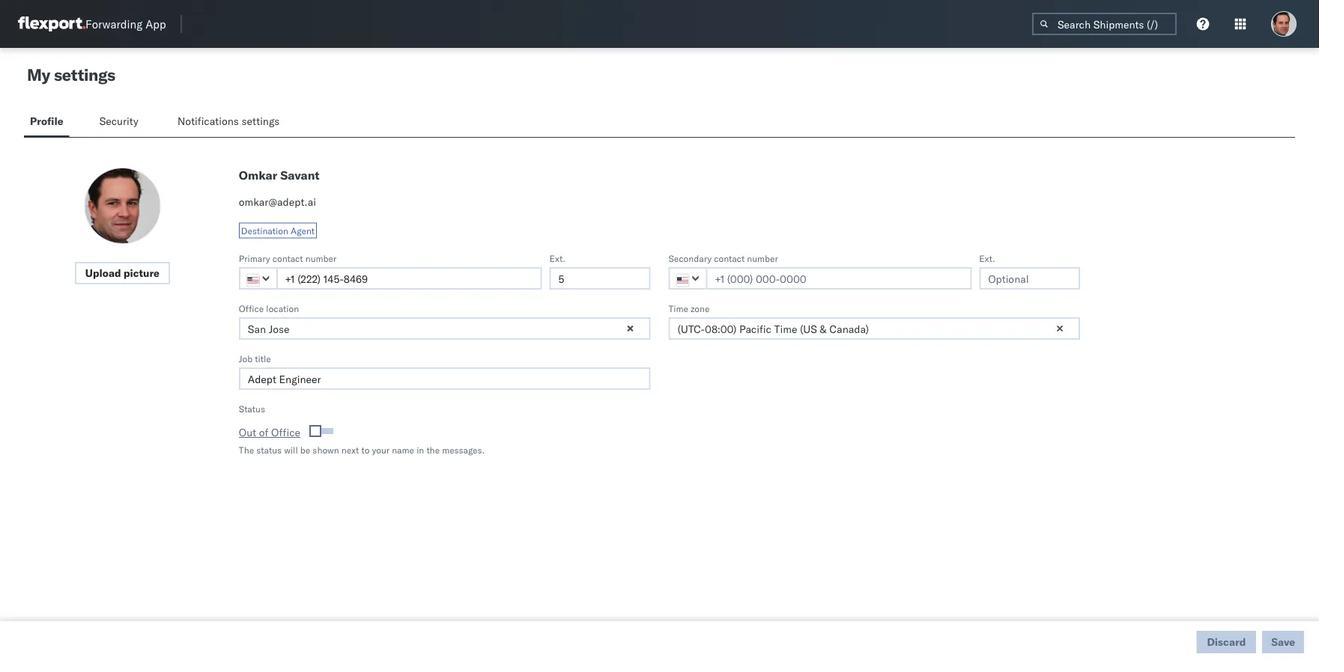 Task type: describe. For each thing, give the bounding box(es) containing it.
next
[[341, 445, 359, 456]]

primary contact number
[[239, 253, 337, 264]]

notifications settings button
[[171, 108, 292, 137]]

location
[[266, 303, 299, 314]]

settings for my settings
[[54, 64, 115, 85]]

security
[[99, 115, 138, 128]]

profile button
[[24, 108, 69, 137]]

job title
[[239, 353, 271, 364]]

number for secondary contact number
[[747, 253, 778, 264]]

picture
[[124, 267, 160, 280]]

flexport. image
[[18, 16, 85, 31]]

security button
[[93, 108, 148, 137]]

primary
[[239, 253, 270, 264]]

the
[[427, 445, 440, 456]]

notifications settings
[[177, 115, 280, 128]]

office location
[[239, 303, 299, 314]]

shown
[[313, 445, 339, 456]]

omkar
[[239, 168, 277, 183]]

+1 (000) 000-0000 telephone field for secondary contact number
[[706, 267, 972, 290]]

United States text field
[[669, 267, 708, 290]]

optional telephone field for secondary contact number
[[979, 267, 1080, 290]]

San Jose text field
[[239, 318, 651, 340]]

secondary
[[669, 253, 712, 264]]

my
[[27, 64, 50, 85]]

your
[[372, 445, 390, 456]]

messages.
[[442, 445, 485, 456]]

United States text field
[[239, 267, 278, 290]]

time
[[669, 303, 688, 314]]

status
[[256, 445, 282, 456]]

destination
[[241, 225, 288, 236]]

of
[[259, 426, 268, 439]]

upload
[[85, 267, 121, 280]]

be
[[300, 445, 310, 456]]

job
[[239, 353, 253, 364]]

omkar savant
[[239, 168, 320, 183]]

out of office
[[239, 426, 300, 439]]

app
[[145, 17, 166, 31]]

in
[[417, 445, 424, 456]]

the status will be shown next to your name in the messages.
[[239, 445, 485, 456]]

ext. for secondary contact number
[[979, 253, 995, 264]]

agent
[[291, 225, 315, 236]]

time zone
[[669, 303, 710, 314]]

my settings
[[27, 64, 115, 85]]

forwarding app link
[[18, 16, 166, 31]]

destination agent
[[241, 225, 315, 236]]

will
[[284, 445, 298, 456]]



Task type: locate. For each thing, give the bounding box(es) containing it.
0 horizontal spatial settings
[[54, 64, 115, 85]]

upload picture button
[[75, 262, 170, 285]]

contact for primary
[[272, 253, 303, 264]]

number right secondary at top
[[747, 253, 778, 264]]

+1 (000) 000-0000 telephone field up (utc-08:00) pacific time (us & canada) text field
[[706, 267, 972, 290]]

out
[[239, 426, 256, 439]]

Optional telephone field
[[550, 267, 651, 290], [979, 267, 1080, 290]]

profile
[[30, 115, 63, 128]]

None checkbox
[[312, 428, 333, 434]]

settings right notifications on the left top of page
[[242, 115, 280, 128]]

secondary contact number
[[669, 253, 778, 264]]

savant
[[280, 168, 320, 183]]

contact for secondary
[[714, 253, 745, 264]]

number down agent
[[305, 253, 337, 264]]

1 contact from the left
[[272, 253, 303, 264]]

1 horizontal spatial optional telephone field
[[979, 267, 1080, 290]]

omkar@adept.ai
[[239, 196, 316, 209]]

(UTC-08:00) Pacific Time (US & Canada) text field
[[669, 318, 1080, 340]]

office
[[239, 303, 264, 314], [271, 426, 300, 439]]

1 horizontal spatial number
[[747, 253, 778, 264]]

1 optional telephone field from the left
[[550, 267, 651, 290]]

number for primary contact number
[[305, 253, 337, 264]]

status
[[239, 403, 265, 415]]

0 horizontal spatial +1 (000) 000-0000 telephone field
[[276, 267, 542, 290]]

upload picture
[[85, 267, 160, 280]]

0 horizontal spatial office
[[239, 303, 264, 314]]

1 number from the left
[[305, 253, 337, 264]]

1 vertical spatial settings
[[242, 115, 280, 128]]

settings inside button
[[242, 115, 280, 128]]

0 vertical spatial office
[[239, 303, 264, 314]]

1 horizontal spatial contact
[[714, 253, 745, 264]]

ext. for primary contact number
[[550, 253, 566, 264]]

2 +1 (000) 000-0000 telephone field from the left
[[706, 267, 972, 290]]

1 horizontal spatial settings
[[242, 115, 280, 128]]

2 optional telephone field from the left
[[979, 267, 1080, 290]]

2 number from the left
[[747, 253, 778, 264]]

contact right secondary at top
[[714, 253, 745, 264]]

Job title text field
[[239, 368, 651, 390]]

contact
[[272, 253, 303, 264], [714, 253, 745, 264]]

2 contact from the left
[[714, 253, 745, 264]]

settings right my
[[54, 64, 115, 85]]

+1 (000) 000-0000 telephone field for primary contact number
[[276, 267, 542, 290]]

1 horizontal spatial office
[[271, 426, 300, 439]]

+1 (000) 000-0000 telephone field
[[276, 267, 542, 290], [706, 267, 972, 290]]

ext.
[[550, 253, 566, 264], [979, 253, 995, 264]]

forwarding app
[[85, 17, 166, 31]]

2 ext. from the left
[[979, 253, 995, 264]]

zone
[[691, 303, 710, 314]]

0 horizontal spatial number
[[305, 253, 337, 264]]

optional telephone field for primary contact number
[[550, 267, 651, 290]]

+1 (000) 000-0000 telephone field up san jose text box
[[276, 267, 542, 290]]

notifications
[[177, 115, 239, 128]]

1 horizontal spatial +1 (000) 000-0000 telephone field
[[706, 267, 972, 290]]

1 ext. from the left
[[550, 253, 566, 264]]

number
[[305, 253, 337, 264], [747, 253, 778, 264]]

Search Shipments (/) text field
[[1032, 13, 1177, 35]]

the
[[239, 445, 254, 456]]

1 horizontal spatial ext.
[[979, 253, 995, 264]]

title
[[255, 353, 271, 364]]

office down united states text field
[[239, 303, 264, 314]]

contact down destination agent
[[272, 253, 303, 264]]

forwarding
[[85, 17, 143, 31]]

0 horizontal spatial optional telephone field
[[550, 267, 651, 290]]

0 horizontal spatial contact
[[272, 253, 303, 264]]

0 vertical spatial settings
[[54, 64, 115, 85]]

settings
[[54, 64, 115, 85], [242, 115, 280, 128]]

1 vertical spatial office
[[271, 426, 300, 439]]

1 +1 (000) 000-0000 telephone field from the left
[[276, 267, 542, 290]]

settings for notifications settings
[[242, 115, 280, 128]]

0 horizontal spatial ext.
[[550, 253, 566, 264]]

to
[[361, 445, 370, 456]]

name
[[392, 445, 414, 456]]

office up will
[[271, 426, 300, 439]]



Task type: vqa. For each thing, say whether or not it's contained in the screenshot.
the in at the left of the page
yes



